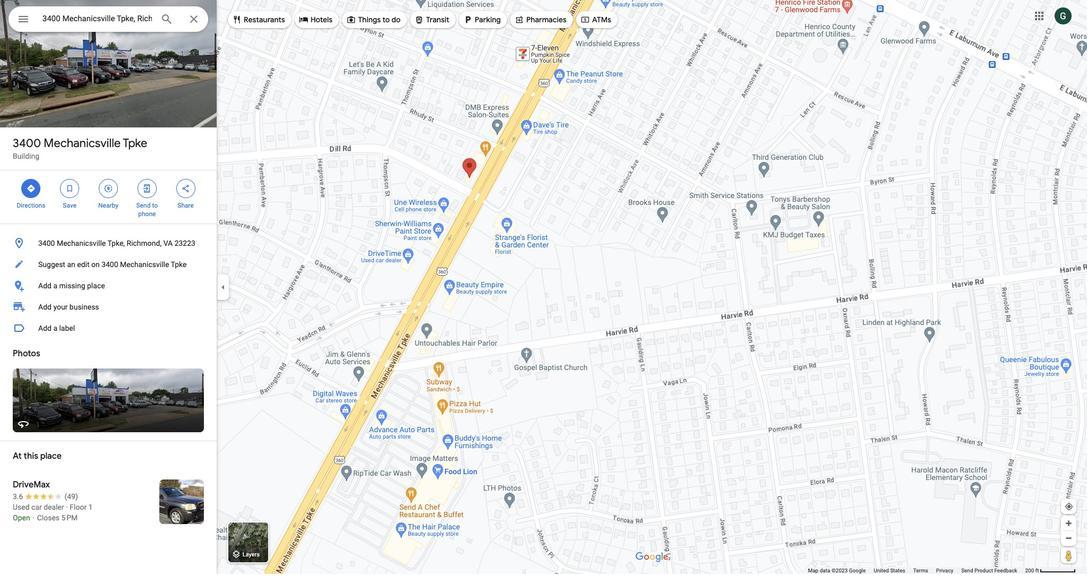 Task type: locate. For each thing, give the bounding box(es) containing it.
mechanicsville inside 'button'
[[57, 239, 106, 248]]

a left label at the left of page
[[53, 324, 57, 333]]

3400 up suggest in the top of the page
[[38, 239, 55, 248]]

drivemax
[[13, 480, 50, 490]]


[[515, 14, 524, 26]]

0 vertical spatial place
[[87, 282, 105, 290]]

⋅
[[32, 514, 35, 522]]

zoom out image
[[1065, 534, 1073, 542]]

5 pm
[[61, 514, 78, 522]]

0 vertical spatial mechanicsville
[[44, 136, 121, 151]]

add for add a label
[[38, 324, 52, 333]]

3400 inside 'button'
[[38, 239, 55, 248]]

transit
[[426, 15, 449, 24]]

send up "phone" on the left
[[136, 202, 151, 209]]

3400 mechanicsville tpke building
[[13, 136, 147, 160]]

0 vertical spatial a
[[53, 282, 57, 290]]

1 add from the top
[[38, 282, 52, 290]]

data
[[820, 568, 831, 574]]

mechanicsville
[[44, 136, 121, 151], [57, 239, 106, 248], [120, 260, 169, 269]]

a left missing
[[53, 282, 57, 290]]

1 vertical spatial place
[[40, 451, 62, 462]]

add for add a missing place
[[38, 282, 52, 290]]

open
[[13, 514, 30, 522]]

3400 up building
[[13, 136, 41, 151]]

add a missing place
[[38, 282, 105, 290]]

states
[[891, 568, 906, 574]]

1 vertical spatial add
[[38, 303, 52, 311]]

mechanicsville down the richmond,
[[120, 260, 169, 269]]

send inside button
[[962, 568, 974, 574]]

privacy button
[[937, 567, 954, 574]]

None field
[[43, 12, 152, 25]]

google
[[849, 568, 866, 574]]


[[17, 12, 30, 27]]

add down suggest in the top of the page
[[38, 282, 52, 290]]

add left label at the left of page
[[38, 324, 52, 333]]

3400
[[13, 136, 41, 151], [38, 239, 55, 248], [102, 260, 118, 269]]

layers
[[243, 552, 260, 559]]

 transit
[[415, 14, 449, 26]]

to inside  things to do
[[383, 15, 390, 24]]

3.6
[[13, 492, 23, 501]]

1 vertical spatial tpke
[[171, 260, 187, 269]]

1 vertical spatial to
[[152, 202, 158, 209]]


[[232, 14, 242, 26]]

google account: greg robinson  
(robinsongreg175@gmail.com) image
[[1055, 7, 1072, 24]]

to
[[383, 15, 390, 24], [152, 202, 158, 209]]

 search field
[[9, 6, 208, 34]]

 button
[[9, 6, 38, 34]]

1 a from the top
[[53, 282, 57, 290]]

add for add your business
[[38, 303, 52, 311]]

3400 inside 3400 mechanicsville tpke building
[[13, 136, 41, 151]]

send
[[136, 202, 151, 209], [962, 568, 974, 574]]

3400 Mechanicsville Tpke, Richmond, VA 23223 field
[[9, 6, 208, 32]]

place right the this on the left
[[40, 451, 62, 462]]

zoom in image
[[1065, 520, 1073, 528]]


[[104, 183, 113, 194]]

2 vertical spatial mechanicsville
[[120, 260, 169, 269]]

tpke up 
[[123, 136, 147, 151]]

richmond,
[[127, 239, 162, 248]]

footer containing map data ©2023 google
[[808, 567, 1026, 574]]

0 vertical spatial to
[[383, 15, 390, 24]]

0 horizontal spatial send
[[136, 202, 151, 209]]

send product feedback
[[962, 568, 1018, 574]]

1 horizontal spatial place
[[87, 282, 105, 290]]

mechanicsville up 
[[44, 136, 121, 151]]

place down on
[[87, 282, 105, 290]]

footer
[[808, 567, 1026, 574]]

1 vertical spatial mechanicsville
[[57, 239, 106, 248]]

tpke
[[123, 136, 147, 151], [171, 260, 187, 269]]

send inside send to phone
[[136, 202, 151, 209]]

1 vertical spatial send
[[962, 568, 974, 574]]

3400 mechanicsville tpke, richmond, va 23223
[[38, 239, 195, 248]]


[[415, 14, 424, 26]]

to left do
[[383, 15, 390, 24]]

tpke inside 3400 mechanicsville tpke building
[[123, 136, 147, 151]]

united states button
[[874, 567, 906, 574]]

united states
[[874, 568, 906, 574]]

send for send to phone
[[136, 202, 151, 209]]

tpke down 23223
[[171, 260, 187, 269]]

send left product
[[962, 568, 974, 574]]

0 horizontal spatial to
[[152, 202, 158, 209]]

0 vertical spatial add
[[38, 282, 52, 290]]

tpke,
[[108, 239, 125, 248]]

0 vertical spatial tpke
[[123, 136, 147, 151]]

on
[[91, 260, 100, 269]]

2 add from the top
[[38, 303, 52, 311]]

a
[[53, 282, 57, 290], [53, 324, 57, 333]]

to up "phone" on the left
[[152, 202, 158, 209]]

mechanicsville up edit
[[57, 239, 106, 248]]

united
[[874, 568, 889, 574]]

(49)
[[65, 492, 78, 501]]

add a label button
[[0, 318, 217, 339]]

send product feedback button
[[962, 567, 1018, 574]]

add a missing place button
[[0, 275, 217, 296]]

2 vertical spatial 3400
[[102, 260, 118, 269]]

add a label
[[38, 324, 75, 333]]

add left your
[[38, 303, 52, 311]]

to inside send to phone
[[152, 202, 158, 209]]


[[299, 14, 308, 26]]

0 vertical spatial 3400
[[13, 136, 41, 151]]

add
[[38, 282, 52, 290], [38, 303, 52, 311], [38, 324, 52, 333]]


[[65, 183, 74, 194]]

mechanicsville inside 3400 mechanicsville tpke building
[[44, 136, 121, 151]]

map data ©2023 google
[[808, 568, 866, 574]]

2 vertical spatial add
[[38, 324, 52, 333]]

0 vertical spatial send
[[136, 202, 151, 209]]

phone
[[138, 210, 156, 218]]

3400 inside button
[[102, 260, 118, 269]]

1 horizontal spatial send
[[962, 568, 974, 574]]

a for missing
[[53, 282, 57, 290]]

3400 for tpke,
[[38, 239, 55, 248]]

terms
[[914, 568, 929, 574]]

none field inside 3400 mechanicsville tpke, richmond, va 23223 field
[[43, 12, 152, 25]]

share
[[178, 202, 194, 209]]

2 a from the top
[[53, 324, 57, 333]]

3400 for tpke
[[13, 136, 41, 151]]

1 horizontal spatial tpke
[[171, 260, 187, 269]]

business
[[69, 303, 99, 311]]

0 horizontal spatial tpke
[[123, 136, 147, 151]]

 pharmacies
[[515, 14, 567, 26]]

1 vertical spatial 3400
[[38, 239, 55, 248]]

place
[[87, 282, 105, 290], [40, 451, 62, 462]]

 atms
[[581, 14, 611, 26]]

privacy
[[937, 568, 954, 574]]

collapse side panel image
[[217, 281, 229, 293]]

this
[[24, 451, 38, 462]]

3 add from the top
[[38, 324, 52, 333]]

used car dealer · floor 1 open ⋅ closes 5 pm
[[13, 503, 93, 522]]

1 vertical spatial a
[[53, 324, 57, 333]]

1 horizontal spatial to
[[383, 15, 390, 24]]

building
[[13, 152, 39, 160]]

3400 right on
[[102, 260, 118, 269]]

 things to do
[[346, 14, 401, 26]]

 restaurants
[[232, 14, 285, 26]]



Task type: describe. For each thing, give the bounding box(es) containing it.
add your business
[[38, 303, 99, 311]]

atms
[[592, 15, 611, 24]]

suggest an edit on 3400 mechanicsville tpke
[[38, 260, 187, 269]]

a for label
[[53, 324, 57, 333]]

send to phone
[[136, 202, 158, 218]]

parking
[[475, 15, 501, 24]]


[[142, 183, 152, 194]]

mechanicsville for tpke,
[[57, 239, 106, 248]]

show street view coverage image
[[1061, 548, 1077, 564]]

nearby
[[98, 202, 118, 209]]

 hotels
[[299, 14, 333, 26]]

tpke inside button
[[171, 260, 187, 269]]

edit
[[77, 260, 90, 269]]

·
[[66, 503, 68, 512]]

3400 mechanicsville tpke main content
[[0, 0, 217, 574]]

terms button
[[914, 567, 929, 574]]


[[581, 14, 590, 26]]

23223
[[175, 239, 195, 248]]

ft
[[1036, 568, 1039, 574]]

mechanicsville for tpke
[[44, 136, 121, 151]]

©2023
[[832, 568, 848, 574]]

things
[[358, 15, 381, 24]]

directions
[[17, 202, 45, 209]]

label
[[59, 324, 75, 333]]

place inside button
[[87, 282, 105, 290]]

show your location image
[[1065, 502, 1074, 512]]

va
[[163, 239, 173, 248]]

restaurants
[[244, 15, 285, 24]]


[[181, 183, 191, 194]]

send for send product feedback
[[962, 568, 974, 574]]

suggest an edit on 3400 mechanicsville tpke button
[[0, 254, 217, 275]]

0 horizontal spatial place
[[40, 451, 62, 462]]

map
[[808, 568, 819, 574]]

floor
[[70, 503, 87, 512]]

closes
[[37, 514, 60, 522]]

200
[[1026, 568, 1035, 574]]

used
[[13, 503, 30, 512]]


[[346, 14, 356, 26]]

google maps element
[[0, 0, 1088, 574]]

missing
[[59, 282, 85, 290]]

suggest
[[38, 260, 65, 269]]

3400 mechanicsville tpke, richmond, va 23223 button
[[0, 233, 217, 254]]

hotels
[[311, 15, 333, 24]]

an
[[67, 260, 75, 269]]


[[463, 14, 473, 26]]

save
[[63, 202, 77, 209]]

dealer
[[44, 503, 64, 512]]

mechanicsville inside button
[[120, 260, 169, 269]]

pharmacies
[[526, 15, 567, 24]]

do
[[392, 15, 401, 24]]

actions for 3400 mechanicsville tpke region
[[0, 171, 217, 224]]

photos
[[13, 349, 40, 359]]

1
[[89, 503, 93, 512]]

product
[[975, 568, 993, 574]]


[[26, 183, 36, 194]]

at
[[13, 451, 22, 462]]

your
[[53, 303, 68, 311]]

footer inside google maps element
[[808, 567, 1026, 574]]

3.6 stars 49 reviews image
[[13, 491, 78, 502]]

feedback
[[995, 568, 1018, 574]]

at this place
[[13, 451, 62, 462]]

 parking
[[463, 14, 501, 26]]

car
[[31, 503, 42, 512]]

200 ft button
[[1026, 568, 1076, 574]]

200 ft
[[1026, 568, 1039, 574]]

add your business link
[[0, 296, 217, 318]]



Task type: vqa. For each thing, say whether or not it's contained in the screenshot.
200 ft
yes



